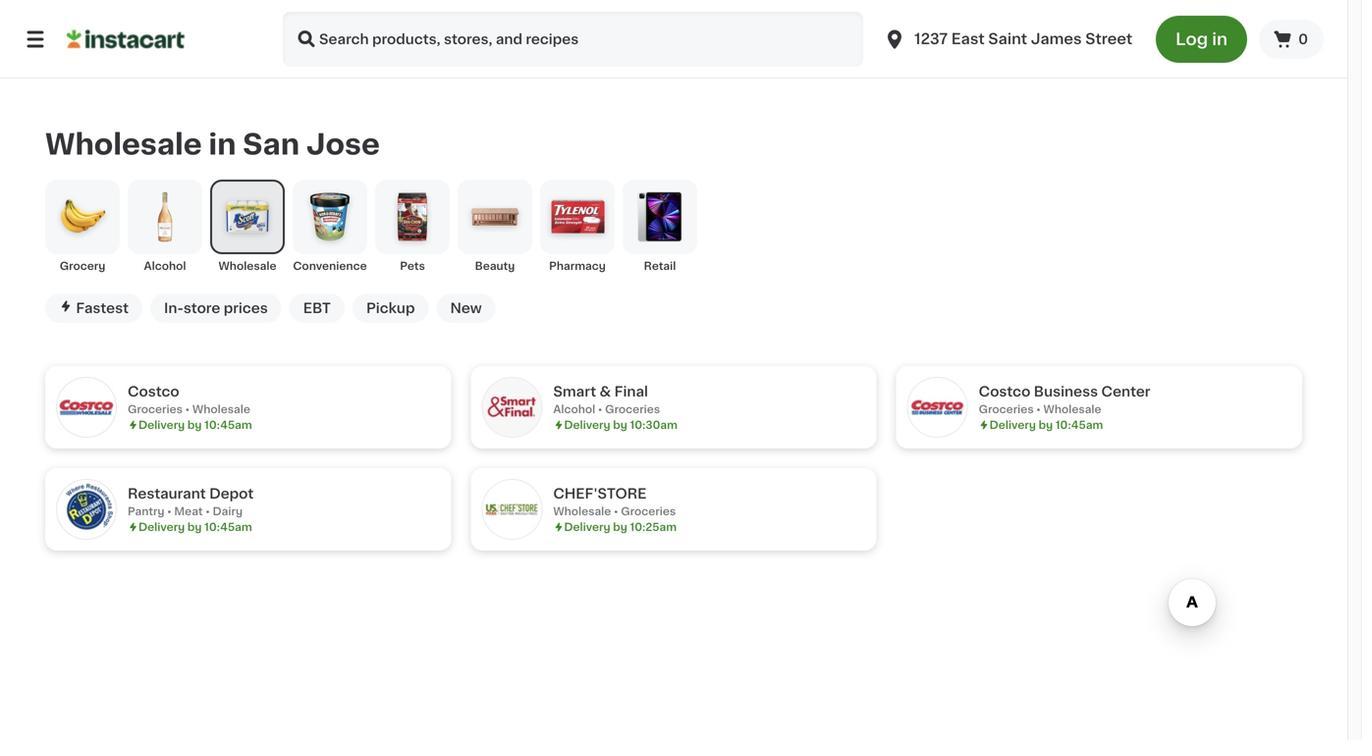 Task type: describe. For each thing, give the bounding box(es) containing it.
pharmacy
[[549, 261, 606, 271]]

san
[[243, 131, 300, 159]]

smart & final alcohol • groceries
[[553, 385, 660, 415]]

fastest button
[[45, 293, 142, 323]]

wholesale inside costco groceries • wholesale
[[192, 404, 250, 415]]

beauty button
[[458, 180, 532, 274]]

delivery by 10:25am
[[564, 522, 677, 533]]

chef'store image
[[482, 480, 541, 539]]

delivery for &
[[564, 420, 610, 430]]

1237 east saint james street
[[914, 32, 1132, 46]]

final
[[614, 385, 648, 399]]

in-store prices button
[[150, 293, 282, 323]]

chef'store wholesale • groceries
[[553, 487, 676, 517]]

prices
[[224, 301, 268, 315]]

street
[[1085, 32, 1132, 46]]

by for business
[[1039, 420, 1053, 430]]

delivery for depot
[[138, 522, 185, 533]]

wholesale button
[[210, 180, 285, 274]]

meat
[[174, 506, 203, 517]]

in for log
[[1212, 31, 1228, 48]]

restaurant
[[128, 487, 206, 501]]

in-
[[164, 301, 183, 315]]

1237
[[914, 32, 948, 46]]

delivery by 10:30am
[[564, 420, 678, 430]]

alcohol inside button
[[144, 261, 186, 271]]

james
[[1031, 32, 1082, 46]]

costco for costco
[[128, 385, 179, 399]]

by for groceries
[[187, 420, 202, 430]]

pets button
[[375, 180, 450, 274]]

log in button
[[1156, 16, 1247, 63]]

10:45am for groceries
[[204, 420, 252, 430]]

0 button
[[1259, 20, 1324, 59]]

instacart logo image
[[67, 27, 185, 51]]

costco image
[[57, 378, 116, 437]]

retail button
[[623, 180, 697, 274]]

jose
[[306, 131, 380, 159]]

by for &
[[613, 420, 627, 430]]

restaurant depot image
[[57, 480, 116, 539]]

wholesale inside button
[[218, 261, 276, 271]]

ebt button
[[289, 293, 345, 323]]

delivery for wholesale
[[564, 522, 610, 533]]

0
[[1298, 32, 1308, 46]]

• inside chef'store wholesale • groceries
[[614, 506, 618, 517]]

1237 east saint james street button
[[883, 12, 1132, 67]]

depot
[[209, 487, 254, 501]]

10:25am
[[630, 522, 677, 533]]

delivery by 10:45am for business
[[990, 420, 1103, 430]]

alcohol inside smart & final alcohol • groceries
[[553, 404, 595, 415]]

delivery by 10:45am for depot
[[138, 522, 252, 533]]

wholesale inside chef'store wholesale • groceries
[[553, 506, 611, 517]]

• right meat
[[205, 506, 210, 517]]

dairy
[[213, 506, 243, 517]]

groceries inside smart & final alcohol • groceries
[[605, 404, 660, 415]]

new button
[[436, 293, 496, 323]]

costco groceries • wholesale
[[128, 385, 250, 415]]

new
[[450, 301, 482, 315]]

wholesale in san jose
[[45, 131, 380, 159]]

convenience
[[293, 261, 367, 271]]

• inside costco business center groceries • wholesale
[[1036, 404, 1041, 415]]

restaurant depot pantry • meat • dairy
[[128, 487, 254, 517]]

convenience button
[[293, 180, 367, 274]]

smart & final image
[[482, 378, 541, 437]]

Search field
[[283, 12, 863, 67]]

pickup button
[[352, 293, 429, 323]]



Task type: locate. For each thing, give the bounding box(es) containing it.
costco for costco business center
[[979, 385, 1030, 399]]

• down business
[[1036, 404, 1041, 415]]

delivery by 10:45am
[[138, 420, 252, 430], [990, 420, 1103, 430], [138, 522, 252, 533]]

wholesale up prices
[[218, 261, 276, 271]]

10:45am down costco business center groceries • wholesale on the right of the page
[[1055, 420, 1103, 430]]

smart
[[553, 385, 596, 399]]

in-store prices
[[164, 301, 268, 315]]

alcohol up in-
[[144, 261, 186, 271]]

delivery by 10:45am for groceries
[[138, 420, 252, 430]]

• down & on the bottom of the page
[[598, 404, 602, 415]]

in right the log
[[1212, 31, 1228, 48]]

wholesale
[[45, 131, 202, 159], [218, 261, 276, 271], [192, 404, 250, 415], [1043, 404, 1101, 415], [553, 506, 611, 517]]

0 horizontal spatial alcohol
[[144, 261, 186, 271]]

alcohol down smart
[[553, 404, 595, 415]]

costco business center groceries • wholesale
[[979, 385, 1150, 415]]

10:30am
[[630, 420, 678, 430]]

ebt
[[303, 301, 331, 315]]

by for wholesale
[[613, 522, 627, 533]]

delivery down pantry
[[138, 522, 185, 533]]

wholesale down business
[[1043, 404, 1101, 415]]

business
[[1034, 385, 1098, 399]]

groceries right costco business center image
[[979, 404, 1034, 415]]

0 vertical spatial in
[[1212, 31, 1228, 48]]

1 vertical spatial in
[[209, 131, 236, 159]]

in
[[1212, 31, 1228, 48], [209, 131, 236, 159]]

by
[[187, 420, 202, 430], [613, 420, 627, 430], [1039, 420, 1053, 430], [187, 522, 202, 533], [613, 522, 627, 533]]

delivery for business
[[990, 420, 1036, 430]]

1237 east saint james street button
[[871, 12, 1144, 67]]

groceries inside chef'store wholesale • groceries
[[621, 506, 676, 517]]

by down costco groceries • wholesale
[[187, 420, 202, 430]]

&
[[600, 385, 611, 399]]

groceries down final
[[605, 404, 660, 415]]

10:45am down dairy
[[204, 522, 252, 533]]

costco inside costco groceries • wholesale
[[128, 385, 179, 399]]

1 horizontal spatial in
[[1212, 31, 1228, 48]]

beauty
[[475, 261, 515, 271]]

by down smart & final alcohol • groceries
[[613, 420, 627, 430]]

1 horizontal spatial alcohol
[[553, 404, 595, 415]]

chef'store
[[553, 487, 646, 501]]

by down chef'store wholesale • groceries
[[613, 522, 627, 533]]

delivery down costco business center groceries • wholesale on the right of the page
[[990, 420, 1036, 430]]

wholesale up the grocery button
[[45, 131, 202, 159]]

in left san
[[209, 131, 236, 159]]

• inside costco groceries • wholesale
[[185, 404, 190, 415]]

costco left business
[[979, 385, 1030, 399]]

• up "restaurant"
[[185, 404, 190, 415]]

groceries inside costco groceries • wholesale
[[128, 404, 183, 415]]

0 horizontal spatial costco
[[128, 385, 179, 399]]

costco inside costco business center groceries • wholesale
[[979, 385, 1030, 399]]

retail
[[644, 261, 676, 271]]

pantry
[[128, 506, 164, 517]]

1 vertical spatial alcohol
[[553, 404, 595, 415]]

2 costco from the left
[[979, 385, 1030, 399]]

pickup
[[366, 301, 415, 315]]

grocery
[[60, 261, 105, 271]]

by down costco business center groceries • wholesale on the right of the page
[[1039, 420, 1053, 430]]

log in
[[1176, 31, 1228, 48]]

in inside main content
[[209, 131, 236, 159]]

grocery button
[[45, 180, 120, 274]]

pets
[[400, 261, 425, 271]]

1 costco from the left
[[128, 385, 179, 399]]

by down meat
[[187, 522, 202, 533]]

alcohol
[[144, 261, 186, 271], [553, 404, 595, 415]]

• up delivery by 10:25am
[[614, 506, 618, 517]]

delivery for groceries
[[138, 420, 185, 430]]

costco
[[128, 385, 179, 399], [979, 385, 1030, 399]]

costco right costco image
[[128, 385, 179, 399]]

• down "restaurant"
[[167, 506, 172, 517]]

groceries inside costco business center groceries • wholesale
[[979, 404, 1034, 415]]

delivery down chef'store
[[564, 522, 610, 533]]

in for wholesale
[[209, 131, 236, 159]]

costco business center image
[[908, 378, 967, 437]]

delivery down smart & final alcohol • groceries
[[564, 420, 610, 430]]

delivery by 10:45am down costco business center groceries • wholesale on the right of the page
[[990, 420, 1103, 430]]

delivery by 10:45am down meat
[[138, 522, 252, 533]]

delivery down costco groceries • wholesale
[[138, 420, 185, 430]]

groceries up 10:25am
[[621, 506, 676, 517]]

10:45am for depot
[[204, 522, 252, 533]]

east
[[951, 32, 985, 46]]

10:45am down costco groceries • wholesale
[[204, 420, 252, 430]]

groceries
[[128, 404, 183, 415], [605, 404, 660, 415], [979, 404, 1034, 415], [621, 506, 676, 517]]

delivery by 10:45am down costco groceries • wholesale
[[138, 420, 252, 430]]

10:45am for business
[[1055, 420, 1103, 430]]

wholesale in san jose main content
[[0, 79, 1347, 582]]

1 horizontal spatial costco
[[979, 385, 1030, 399]]

0 horizontal spatial in
[[209, 131, 236, 159]]

store
[[183, 301, 220, 315]]

wholesale inside costco business center groceries • wholesale
[[1043, 404, 1101, 415]]

by for depot
[[187, 522, 202, 533]]

pharmacy button
[[540, 180, 615, 274]]

wholesale down chef'store
[[553, 506, 611, 517]]

0 vertical spatial alcohol
[[144, 261, 186, 271]]

10:45am
[[204, 420, 252, 430], [1055, 420, 1103, 430], [204, 522, 252, 533]]

• inside smart & final alcohol • groceries
[[598, 404, 602, 415]]

groceries right costco image
[[128, 404, 183, 415]]

fastest
[[76, 301, 129, 315]]

log
[[1176, 31, 1208, 48]]

in inside button
[[1212, 31, 1228, 48]]

wholesale up the depot on the left of the page
[[192, 404, 250, 415]]

alcohol button
[[128, 180, 202, 274]]

None search field
[[283, 12, 863, 67]]

saint
[[988, 32, 1027, 46]]

delivery
[[138, 420, 185, 430], [564, 420, 610, 430], [990, 420, 1036, 430], [138, 522, 185, 533], [564, 522, 610, 533]]

•
[[185, 404, 190, 415], [598, 404, 602, 415], [1036, 404, 1041, 415], [167, 506, 172, 517], [205, 506, 210, 517], [614, 506, 618, 517]]

center
[[1101, 385, 1150, 399]]



Task type: vqa. For each thing, say whether or not it's contained in the screenshot.
top Alcohol
yes



